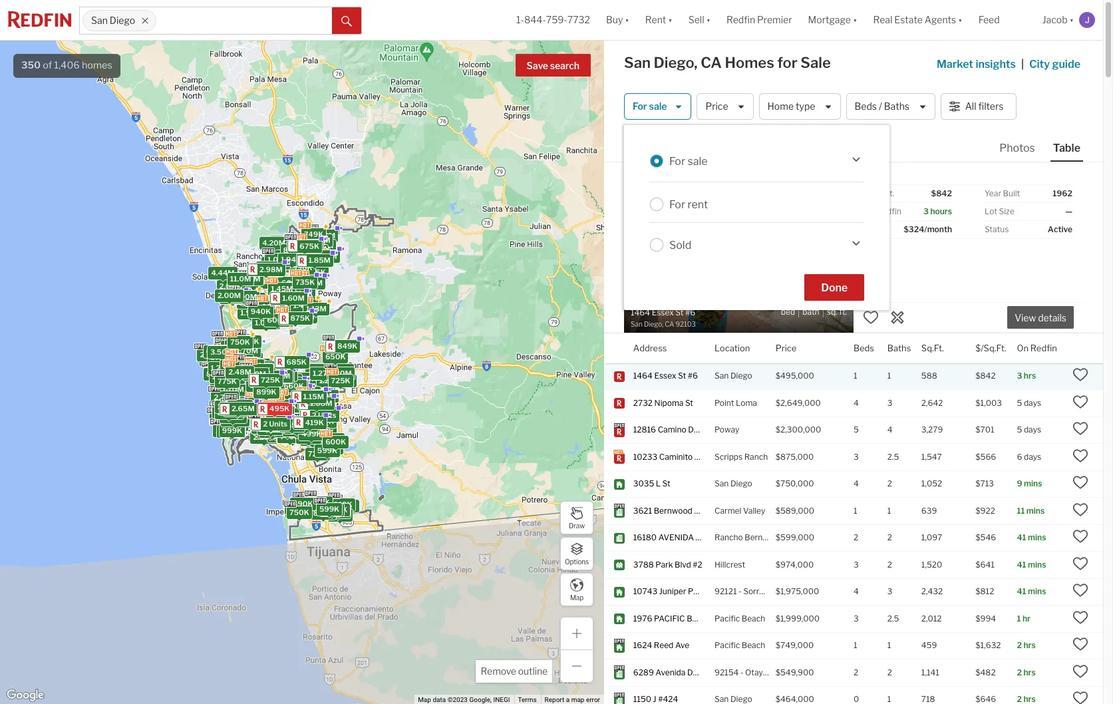 Task type: vqa. For each thing, say whether or not it's contained in the screenshot.
bottom 500K
yes



Task type: describe. For each thing, give the bounding box(es) containing it.
0 vertical spatial 1.13m
[[306, 304, 327, 313]]

$1,975,000
[[776, 587, 820, 597]]

1 vertical spatial 11.0m
[[217, 356, 238, 365]]

0 horizontal spatial price
[[706, 101, 729, 112]]

0 horizontal spatial 445k
[[260, 372, 280, 381]]

$750,000
[[776, 479, 815, 489]]

beds for beds / baths
[[855, 101, 878, 112]]

estate
[[895, 14, 923, 26]]

1 horizontal spatial price
[[776, 343, 797, 353]]

1 vertical spatial 939k
[[299, 432, 319, 442]]

0 vertical spatial 700k
[[314, 240, 334, 250]]

hr
[[1023, 614, 1031, 624]]

92154 - otay mesa
[[715, 668, 786, 678]]

favorite this home image for $842
[[1073, 367, 1089, 383]]

0 horizontal spatial price button
[[697, 93, 754, 120]]

1.31m
[[302, 278, 323, 287]]

2 vertical spatial 2.50m
[[256, 424, 279, 433]]

0 vertical spatial 850k
[[300, 241, 321, 250]]

mins for $922
[[1027, 506, 1045, 516]]

0 vertical spatial 960k
[[224, 342, 244, 351]]

bernwood
[[654, 506, 693, 516]]

0 vertical spatial 429k
[[284, 398, 304, 407]]

2,012
[[922, 614, 942, 624]]

589k
[[224, 284, 244, 293]]

4.50m
[[216, 369, 240, 378]]

x-out this home image
[[890, 309, 906, 325]]

0 vertical spatial 1.03m
[[274, 247, 296, 256]]

done button
[[805, 274, 865, 301]]

1 vertical spatial 1.13m
[[309, 365, 329, 375]]

2732 nipoma st
[[634, 398, 694, 408]]

6
[[1018, 452, 1023, 462]]

camino
[[658, 425, 687, 435]]

0 vertical spatial 480k
[[303, 397, 324, 407]]

real estate agents ▾ button
[[866, 0, 971, 40]]

4.44m
[[211, 268, 235, 277]]

1.90m up the 990k
[[228, 341, 250, 350]]

0 vertical spatial 395k
[[253, 363, 273, 372]]

1 horizontal spatial 899k
[[257, 387, 277, 396]]

1 down baths button
[[888, 371, 892, 381]]

1 left the hr
[[1018, 614, 1022, 624]]

1.60m down 2.98m
[[276, 278, 299, 287]]

baths inside button
[[885, 101, 910, 112]]

san left diego,
[[625, 54, 651, 71]]

1 horizontal spatial 550k
[[336, 501, 357, 510]]

949k up 1.99m
[[279, 378, 299, 387]]

1.98m
[[241, 308, 263, 318]]

0 vertical spatial 485k
[[259, 425, 279, 434]]

1 horizontal spatial on redfin
[[1018, 343, 1058, 353]]

2.20m
[[212, 372, 235, 381]]

0 vertical spatial #6
[[688, 371, 698, 381]]

pacific for 1624 reed ave
[[715, 641, 740, 651]]

user photo image
[[1080, 12, 1096, 28]]

2 horizontal spatial 1.15m
[[303, 392, 324, 401]]

0 horizontal spatial $842
[[932, 188, 953, 198]]

▾ for sell ▾
[[707, 14, 711, 26]]

dr
[[716, 614, 725, 624]]

0 vertical spatial diego
[[110, 15, 135, 26]]

10233
[[634, 452, 658, 462]]

$/sq.ft. button
[[976, 334, 1007, 363]]

1 vertical spatial 940k
[[334, 376, 354, 385]]

real estate agents ▾ link
[[874, 0, 963, 40]]

4 for $750,000
[[854, 479, 859, 489]]

1 vertical spatial for sale
[[670, 155, 708, 167]]

16180
[[634, 533, 657, 543]]

for
[[778, 54, 798, 71]]

pacific beach for $1,999,000
[[715, 614, 766, 624]]

favorite this home image for $994
[[1073, 610, 1089, 626]]

las
[[700, 668, 713, 678]]

favorite this home image for $641
[[1073, 556, 1089, 572]]

bernardo
[[745, 533, 780, 543]]

for sale inside button
[[633, 101, 667, 112]]

1 vertical spatial 735k
[[315, 427, 334, 436]]

days for $566
[[1025, 452, 1042, 462]]

1 horizontal spatial 395k
[[288, 507, 308, 516]]

1 vertical spatial 429k
[[298, 418, 318, 428]]

4 left 3,279
[[888, 425, 893, 435]]

favorite this home image for $701
[[1073, 421, 1089, 437]]

sq.ft.
[[922, 343, 945, 353]]

carmel valley
[[715, 506, 766, 516]]

1 horizontal spatial 650k
[[326, 352, 346, 361]]

4.36m
[[220, 344, 244, 354]]

on inside on redfin button
[[1018, 343, 1029, 353]]

diego for 1464 essex st #6
[[731, 371, 753, 381]]

4.20m
[[262, 238, 286, 248]]

0 vertical spatial 2.60m
[[313, 391, 336, 400]]

1 vertical spatial 869k
[[295, 416, 315, 425]]

1 vertical spatial 2.50m
[[215, 407, 238, 417]]

8.57m
[[206, 369, 229, 378]]

12816 camino del valle poway
[[634, 425, 740, 435]]

favorite this home image for $1,632
[[1073, 637, 1089, 653]]

2 vertical spatial 700k
[[322, 434, 342, 444]]

1 vertical spatial baths
[[888, 343, 912, 353]]

1 vertical spatial 675k
[[255, 420, 275, 429]]

1.60m up 810k
[[278, 394, 300, 403]]

1.75m
[[215, 362, 236, 372]]

▾ inside "link"
[[959, 14, 963, 26]]

0 vertical spatial ft.
[[886, 188, 895, 198]]

real estate agents ▾
[[874, 14, 963, 26]]

$599,000
[[776, 533, 815, 543]]

1 vertical spatial 3.30m
[[240, 298, 263, 307]]

615k
[[259, 419, 277, 428]]

1.90m down 2.20m
[[214, 385, 236, 394]]

0 vertical spatial 620k
[[251, 364, 271, 374]]

5 days for $1,003
[[1018, 398, 1042, 408]]

1 vertical spatial 1.79m
[[253, 399, 275, 408]]

1 vertical spatial 5.50m
[[217, 338, 240, 347]]

0 vertical spatial 869k
[[292, 308, 312, 318]]

0 vertical spatial 490k
[[261, 424, 281, 433]]

3 hours
[[924, 206, 953, 216]]

0 vertical spatial 845k
[[272, 372, 292, 381]]

san up homes
[[91, 15, 108, 26]]

0 horizontal spatial on
[[865, 206, 876, 216]]

#38
[[736, 533, 751, 543]]

92121 - sorrento $1,975,000
[[715, 587, 820, 597]]

photo of 1464 essex st #6, san diego, ca 92103 image
[[625, 162, 854, 333]]

925k down 695k at the top of page
[[306, 268, 326, 277]]

0 horizontal spatial park
[[656, 560, 673, 570]]

949k up 312k
[[278, 418, 298, 428]]

2 horizontal spatial redfin
[[1031, 343, 1058, 353]]

for inside for sale button
[[633, 101, 648, 112]]

surabaya
[[695, 452, 730, 462]]

1 vertical spatial 850k
[[290, 402, 311, 411]]

2.5 for 2,012
[[888, 614, 900, 624]]

0 horizontal spatial 2.60m
[[260, 426, 283, 435]]

2 horizontal spatial 1.08m
[[310, 399, 333, 408]]

770k
[[311, 506, 330, 515]]

2.80m
[[218, 408, 241, 417]]

$994
[[976, 614, 997, 624]]

ft. inside 588 sq. ft.
[[840, 307, 847, 317]]

mesa
[[765, 668, 786, 678]]

san up carmel
[[715, 479, 729, 489]]

1624
[[634, 641, 653, 651]]

0 horizontal spatial 1.08m
[[240, 374, 262, 383]]

0 vertical spatial 475k
[[291, 377, 311, 387]]

status
[[985, 224, 1010, 234]]

569k
[[263, 427, 283, 436]]

built
[[1004, 188, 1021, 198]]

0 horizontal spatial 495k
[[225, 401, 245, 410]]

10233 caminito surabaya link
[[634, 452, 730, 463]]

mins for $812
[[1029, 587, 1047, 597]]

2.10m
[[254, 420, 276, 430]]

1 horizontal spatial sale
[[688, 155, 708, 167]]

pl
[[695, 506, 702, 516]]

630k
[[302, 245, 323, 254]]

favorite this home image for $713
[[1073, 475, 1089, 491]]

1976
[[634, 614, 653, 624]]

0 vertical spatial 1.05m
[[274, 380, 296, 389]]

0 horizontal spatial 1.15m
[[243, 362, 264, 371]]

0 vertical spatial 425k
[[283, 384, 303, 393]]

favorite this home image for $566
[[1073, 448, 1089, 464]]

1 horizontal spatial 830k
[[267, 374, 287, 383]]

beach for $1,999,000
[[742, 614, 766, 624]]

504k
[[238, 380, 258, 389]]

0 horizontal spatial 4.00m
[[212, 414, 236, 423]]

2.15m
[[223, 409, 245, 419]]

12816
[[634, 425, 657, 435]]

sorrento
[[744, 587, 777, 597]]

1 vertical spatial 995k
[[279, 432, 299, 441]]

2 vertical spatial 1.03m
[[239, 361, 261, 370]]

2 hrs for $1,632
[[1018, 641, 1037, 651]]

1 vertical spatial 3.35m
[[220, 426, 243, 435]]

favorite this home image for $546
[[1073, 529, 1089, 545]]

1 left 639
[[888, 506, 892, 516]]

3 inside listed by redfin 3 hrs ago 3d walkthrough
[[696, 170, 700, 178]]

days for $701
[[1025, 425, 1042, 435]]

1.90m up 389k
[[296, 388, 318, 397]]

92121
[[715, 587, 737, 597]]

0 vertical spatial 3.35m
[[238, 274, 261, 283]]

2 vertical spatial 675k
[[331, 510, 350, 520]]

2 vertical spatial for
[[670, 198, 686, 211]]

1 horizontal spatial 1.79m
[[296, 304, 317, 313]]

925k down 625k
[[275, 305, 295, 315]]

645k
[[249, 391, 269, 400]]

year
[[985, 188, 1002, 198]]

1 right $589,000
[[854, 506, 858, 516]]

1 horizontal spatial 490k
[[293, 499, 313, 508]]

1 vertical spatial 485k
[[293, 499, 313, 508]]

6289
[[634, 668, 654, 678]]

1.18m
[[304, 401, 325, 411]]

0 vertical spatial 735k
[[296, 277, 315, 287]]

draw
[[569, 522, 585, 530]]

1 vertical spatial for
[[670, 155, 686, 167]]

41 mins for $812
[[1018, 587, 1047, 597]]

pacific
[[654, 614, 685, 624]]

filters
[[979, 101, 1004, 112]]

1 vertical spatial $842
[[976, 371, 996, 381]]

▾ for buy ▾
[[625, 14, 630, 26]]

925k down 419k
[[304, 427, 323, 436]]

2.05m
[[200, 350, 223, 359]]

beach for $749,000
[[742, 641, 766, 651]]

974k
[[267, 404, 286, 413]]

320k
[[269, 404, 289, 414]]

3.45m
[[214, 352, 237, 362]]

1 vertical spatial 1.05m
[[263, 400, 285, 409]]

mins for $641
[[1029, 560, 1047, 570]]

2.85m
[[214, 365, 237, 374]]

san diego for 3035 l st
[[715, 479, 753, 489]]

- for 92121
[[739, 587, 742, 597]]

696k
[[249, 381, 269, 390]]

carmel
[[715, 506, 742, 516]]

11
[[1018, 506, 1026, 516]]

rent ▾ button
[[638, 0, 681, 40]]

1,052
[[922, 479, 943, 489]]

0 vertical spatial redfin
[[727, 14, 756, 26]]

1 inside 1 bath
[[809, 294, 814, 306]]

1 vertical spatial 849k
[[338, 341, 358, 351]]

1 vertical spatial 575k
[[328, 505, 348, 514]]

diego for 3035 l st
[[731, 479, 753, 489]]

41 for $546
[[1018, 533, 1027, 543]]

925k up 669k
[[310, 393, 330, 403]]

0 vertical spatial on redfin
[[865, 206, 902, 216]]

4 for $1,975,000
[[854, 587, 859, 597]]

41 for $812
[[1018, 587, 1027, 597]]

1 vertical spatial 400k
[[274, 370, 295, 379]]

$749,000
[[776, 641, 814, 651]]

0 vertical spatial 849k
[[276, 309, 296, 319]]

1 horizontal spatial 445k
[[285, 381, 306, 391]]

3621
[[634, 506, 653, 516]]

9
[[1018, 479, 1023, 489]]

150k
[[323, 505, 342, 515]]

type
[[796, 101, 816, 112]]

1-
[[517, 14, 525, 26]]

inegi
[[494, 696, 510, 704]]

hrs for $482
[[1024, 668, 1037, 678]]

0 horizontal spatial 3 units
[[225, 400, 250, 409]]

6.95m
[[211, 351, 234, 360]]

avenida
[[656, 668, 686, 678]]

3 hrs
[[1018, 371, 1037, 381]]

view details button
[[1008, 306, 1075, 329]]

1 horizontal spatial 495k
[[270, 404, 290, 413]]

homes
[[82, 59, 112, 71]]

1 right $749,000
[[854, 641, 858, 651]]

hrs for $1,632
[[1024, 641, 1037, 651]]

0 vertical spatial san diego
[[91, 15, 135, 26]]

walkthrough
[[644, 185, 698, 193]]



Task type: locate. For each thing, give the bounding box(es) containing it.
#108
[[704, 506, 723, 516]]

2 favorite this home image from the top
[[1073, 394, 1089, 410]]

1.67m
[[207, 368, 229, 377]]

ca
[[701, 54, 722, 71]]

a
[[566, 696, 570, 704]]

pacific beach down "92121"
[[715, 614, 766, 624]]

0 vertical spatial 588
[[827, 294, 848, 306]]

1 left 459
[[888, 641, 892, 651]]

on up 3 hrs
[[1018, 343, 1029, 353]]

1.35m
[[297, 274, 319, 284], [282, 406, 304, 415], [287, 409, 309, 418]]

price button up $495,000
[[776, 334, 797, 363]]

size
[[1000, 206, 1015, 216]]

pacific for 1976 pacific beach dr
[[715, 614, 740, 624]]

diego up loma
[[731, 371, 753, 381]]

by
[[659, 170, 668, 178]]

$701
[[976, 425, 995, 435]]

▾ right mortgage at the right
[[854, 14, 858, 26]]

hrs down on redfin button
[[1025, 371, 1037, 381]]

1 horizontal spatial #6
[[740, 668, 750, 678]]

37.5m
[[210, 353, 233, 362]]

price button down san diego, ca homes for sale
[[697, 93, 754, 120]]

2 41 from the top
[[1018, 560, 1027, 570]]

395k up 350k
[[253, 363, 273, 372]]

1.65m
[[264, 400, 286, 409], [256, 406, 278, 415]]

1 favorite this home image from the top
[[1073, 367, 1089, 383]]

555k
[[269, 306, 289, 315]]

1 vertical spatial 2.60m
[[260, 426, 283, 435]]

1 pacific beach from the top
[[715, 614, 766, 624]]

l
[[656, 479, 661, 489]]

pacific beach for $749,000
[[715, 641, 766, 651]]

location
[[715, 343, 751, 353]]

beach down sorrento
[[742, 614, 766, 624]]

st right 'l' on the bottom of page
[[663, 479, 671, 489]]

san diego for 1464 essex st #6
[[715, 371, 753, 381]]

2732 nipoma st link
[[634, 398, 703, 409]]

1.13m right 685k
[[309, 365, 329, 375]]

10233 caminito surabaya
[[634, 452, 730, 462]]

940k right the 349k
[[334, 376, 354, 385]]

rancho
[[715, 533, 743, 543]]

2 41 mins from the top
[[1018, 560, 1047, 570]]

2.5 for 1,547
[[888, 452, 900, 462]]

0 horizontal spatial 500k
[[235, 403, 256, 412]]

days right 6
[[1025, 452, 1042, 462]]

0 vertical spatial 1.15m
[[243, 362, 264, 371]]

$812
[[976, 587, 995, 597]]

beach up otay at the bottom
[[742, 641, 766, 651]]

3.35m up 589k
[[238, 274, 261, 283]]

2 pacific beach from the top
[[715, 641, 766, 651]]

6 ▾ from the left
[[1070, 14, 1075, 26]]

vistas
[[715, 668, 738, 678]]

1.45m
[[301, 253, 323, 262], [271, 284, 293, 293], [222, 361, 244, 371], [255, 404, 277, 413]]

days
[[1025, 398, 1042, 408], [1025, 425, 1042, 435], [1025, 452, 1042, 462]]

960k down 479k
[[303, 435, 323, 444]]

1 vertical spatial on redfin
[[1018, 343, 1058, 353]]

for sale down diego,
[[633, 101, 667, 112]]

mins up the hr
[[1029, 587, 1047, 597]]

0 vertical spatial 899k
[[224, 290, 245, 300]]

$842 up hours at the right top
[[932, 188, 953, 198]]

1.94m
[[281, 255, 303, 264]]

1 pacific from the top
[[715, 614, 740, 624]]

map left "data"
[[418, 696, 431, 704]]

0 vertical spatial beds
[[855, 101, 878, 112]]

1.60m up 1.88m
[[218, 402, 240, 411]]

3.70m
[[224, 415, 247, 425]]

1 hrs from the top
[[1025, 371, 1037, 381]]

1 vertical spatial 5 days
[[1018, 425, 1042, 435]]

2 vertical spatial 41
[[1018, 587, 1027, 597]]

2.79m
[[265, 398, 288, 407]]

550k down 669k
[[304, 423, 324, 432]]

0 horizontal spatial 550k
[[304, 423, 324, 432]]

previous button image
[[637, 237, 650, 251]]

9 favorite this home image from the top
[[1073, 691, 1089, 704]]

1 vertical spatial 500k
[[235, 403, 256, 412]]

heading
[[631, 294, 739, 330]]

favorite this home image for $812
[[1073, 583, 1089, 599]]

dialog containing for sale
[[625, 125, 890, 310]]

1 vertical spatial 550k
[[336, 501, 357, 510]]

pacific up 92154 on the right bottom of the page
[[715, 641, 740, 651]]

sale
[[801, 54, 831, 71]]

sold
[[670, 239, 692, 251]]

895k
[[259, 406, 280, 416]]

1.60m down 625k
[[283, 293, 305, 302]]

1 vertical spatial 1.08m
[[240, 374, 262, 383]]

favorite this home image
[[1073, 367, 1089, 383], [1073, 394, 1089, 410], [1073, 421, 1089, 437], [1073, 475, 1089, 491], [1073, 529, 1089, 545], [1073, 610, 1089, 626], [1073, 637, 1089, 653], [1073, 664, 1089, 680], [1073, 691, 1089, 704]]

1.07m
[[309, 235, 331, 244]]

500k
[[289, 279, 310, 288], [235, 403, 256, 412]]

2.98m
[[260, 264, 283, 274]]

0 vertical spatial 940k
[[251, 307, 271, 316]]

3 days from the top
[[1025, 452, 1042, 462]]

mins down 11 mins
[[1029, 533, 1047, 543]]

map region
[[0, 22, 654, 704]]

4 down beds button on the right of page
[[854, 398, 859, 408]]

1.60m
[[276, 278, 299, 287], [283, 293, 305, 302], [278, 394, 300, 403], [218, 402, 240, 411]]

beds button
[[854, 334, 875, 363]]

mortgage ▾ button
[[801, 0, 866, 40]]

real
[[874, 14, 893, 26]]

0 vertical spatial 11.0m
[[230, 274, 251, 283]]

500k down '996k' at the top left of the page
[[289, 279, 310, 288]]

sale inside button
[[650, 101, 667, 112]]

favorite this home image for $1,003
[[1073, 394, 1089, 410]]

1962
[[1053, 188, 1073, 198]]

0 vertical spatial 2.50m
[[267, 371, 291, 380]]

de
[[688, 668, 698, 678]]

575k up 740k
[[254, 393, 273, 402]]

on down $/sq.
[[865, 206, 876, 216]]

6289 avenida de las vistas #6
[[634, 668, 750, 678]]

5 up 6
[[1018, 425, 1023, 435]]

0 vertical spatial 1.08m
[[279, 301, 301, 311]]

1 horizontal spatial 845k
[[313, 508, 334, 518]]

639
[[922, 506, 938, 516]]

©2023
[[448, 696, 468, 704]]

1 horizontal spatial 4.00m
[[248, 404, 272, 414]]

1 vertical spatial 1.15m
[[303, 392, 324, 401]]

0 horizontal spatial 588
[[827, 294, 848, 306]]

4 for $2,649,000
[[854, 398, 859, 408]]

1.44m
[[260, 408, 282, 417]]

ave
[[676, 641, 690, 651]]

6 favorite this home image from the top
[[1073, 610, 1089, 626]]

3788 park blvd #2 link
[[634, 560, 703, 571]]

425k down 669k
[[299, 419, 318, 428]]

0 horizontal spatial #6
[[688, 371, 698, 381]]

1 vertical spatial hrs
[[1024, 641, 1037, 651]]

None search field
[[157, 7, 332, 34]]

mins for $546
[[1029, 533, 1047, 543]]

0 vertical spatial 499k
[[294, 401, 314, 410]]

3.30m up "1.98m"
[[240, 298, 263, 307]]

google image
[[3, 687, 47, 704]]

2 vertical spatial days
[[1025, 452, 1042, 462]]

pacific beach up 92154 - otay mesa
[[715, 641, 766, 651]]

san diego left remove san diego image
[[91, 15, 135, 26]]

baths button
[[888, 334, 912, 363]]

588 up the 2,642
[[922, 371, 938, 381]]

1 vertical spatial #6
[[740, 668, 750, 678]]

0 vertical spatial baths
[[885, 101, 910, 112]]

beds for beds
[[854, 343, 875, 353]]

favorite button image
[[828, 166, 851, 188]]

1.27m
[[313, 368, 334, 378]]

1 horizontal spatial 940k
[[334, 376, 354, 385]]

2 vertical spatial diego
[[731, 479, 753, 489]]

▾ for mortgage ▾
[[854, 14, 858, 26]]

995k
[[298, 396, 318, 405], [279, 432, 299, 441]]

3 41 mins from the top
[[1018, 587, 1047, 597]]

#6
[[688, 371, 698, 381], [740, 668, 750, 678]]

- for 92154
[[741, 668, 744, 678]]

1 horizontal spatial 620k
[[275, 394, 295, 404]]

1 vertical spatial price
[[776, 343, 797, 353]]

$2,649,000
[[776, 398, 821, 408]]

940k down the '325k'
[[251, 307, 271, 316]]

search
[[550, 60, 580, 71]]

remove san diego image
[[141, 17, 149, 25]]

1 vertical spatial 1.03m
[[293, 312, 315, 321]]

2.95m
[[255, 266, 278, 275]]

days for $1,003
[[1025, 398, 1042, 408]]

2 vertical spatial san diego
[[715, 479, 753, 489]]

pacific right beach at the right of page
[[715, 614, 740, 624]]

|
[[1022, 58, 1025, 71]]

beds left baths button
[[854, 343, 875, 353]]

844-
[[525, 14, 546, 26]]

st right essex
[[679, 371, 687, 381]]

0 vertical spatial price
[[706, 101, 729, 112]]

400k down 625k
[[269, 306, 289, 316]]

all filters
[[966, 101, 1004, 112]]

620k
[[251, 364, 271, 374], [275, 394, 295, 404]]

1 41 mins from the top
[[1018, 533, 1047, 543]]

1 horizontal spatial 1.08m
[[279, 301, 301, 311]]

4 right $1,975,000
[[854, 587, 859, 597]]

diego left remove san diego image
[[110, 15, 135, 26]]

homes
[[725, 54, 775, 71]]

0 vertical spatial $842
[[932, 188, 953, 198]]

898k
[[283, 246, 304, 255]]

1 2 hrs from the top
[[1018, 641, 1037, 651]]

2 horizontal spatial 675k
[[331, 510, 350, 520]]

beds inside button
[[855, 101, 878, 112]]

949k up 950k
[[268, 379, 288, 388]]

1.09m down 920k
[[255, 318, 277, 327]]

495k
[[225, 401, 245, 410], [270, 404, 290, 413]]

2 2 hrs from the top
[[1018, 668, 1037, 678]]

beds left /
[[855, 101, 878, 112]]

1 down beds button on the right of page
[[854, 371, 858, 381]]

feed
[[979, 14, 1000, 26]]

41 down 11
[[1018, 533, 1027, 543]]

1 vertical spatial pacific beach
[[715, 641, 766, 651]]

3 41 from the top
[[1018, 587, 1027, 597]]

essex
[[655, 371, 677, 381]]

0 horizontal spatial 940k
[[251, 307, 271, 316]]

st right nipoma
[[686, 398, 694, 408]]

0 vertical spatial 575k
[[254, 393, 273, 402]]

1 vertical spatial sale
[[688, 155, 708, 167]]

4 right $750,000 on the bottom of page
[[854, 479, 859, 489]]

5 days down 3 hrs
[[1018, 398, 1042, 408]]

photos
[[1000, 142, 1036, 154]]

3 ▾ from the left
[[707, 14, 711, 26]]

16180 avenida venusto #38 link
[[634, 533, 751, 544]]

2 hrs from the top
[[1024, 641, 1037, 651]]

$842 up $1,003
[[976, 371, 996, 381]]

favorite this home image
[[864, 309, 880, 325], [1073, 448, 1089, 464], [1073, 502, 1089, 518], [1073, 556, 1089, 572], [1073, 583, 1089, 599]]

0 horizontal spatial 899k
[[224, 290, 245, 300]]

588 for 588 sq. ft.
[[827, 294, 848, 306]]

2 vertical spatial 1.15m
[[270, 403, 291, 412]]

899k up "1.98m"
[[224, 290, 245, 300]]

1 vertical spatial park
[[688, 587, 706, 597]]

960k up 3.45m at the left of page
[[224, 342, 244, 351]]

sell
[[689, 14, 705, 26]]

2 ▾ from the left
[[669, 14, 673, 26]]

st for l
[[663, 479, 671, 489]]

1 horizontal spatial on
[[1018, 343, 1029, 353]]

table button
[[1051, 141, 1084, 162]]

mins right 11
[[1027, 506, 1045, 516]]

425k up 1.99m
[[283, 384, 303, 393]]

sale down diego,
[[650, 101, 667, 112]]

mins for $713
[[1025, 479, 1043, 489]]

address
[[634, 343, 667, 353]]

899k down 350k
[[257, 387, 277, 396]]

1.13m down 1.31m
[[306, 304, 327, 313]]

▾ for rent ▾
[[669, 14, 673, 26]]

days up 6 days
[[1025, 425, 1042, 435]]

1 vertical spatial 480k
[[257, 420, 277, 429]]

1 horizontal spatial 575k
[[328, 505, 348, 514]]

hrs right $482 at bottom right
[[1024, 668, 1037, 678]]

1 vertical spatial 700k
[[281, 420, 301, 429]]

1 vertical spatial price button
[[776, 334, 797, 363]]

0 horizontal spatial 830k
[[213, 375, 233, 384]]

588 for 588
[[922, 371, 938, 381]]

845k down 685k
[[272, 372, 292, 381]]

5 for 2,642
[[1018, 398, 1023, 408]]

0 vertical spatial 3 units
[[225, 400, 250, 409]]

0 horizontal spatial for sale
[[633, 101, 667, 112]]

1.05m
[[274, 380, 296, 389], [263, 400, 285, 409]]

349k
[[297, 374, 317, 383]]

blvd
[[675, 560, 692, 570]]

2 2.5 from the top
[[888, 614, 900, 624]]

0 vertical spatial hrs
[[1025, 371, 1037, 381]]

favorite button checkbox
[[828, 166, 851, 188]]

868k
[[314, 417, 334, 426]]

2 hrs for $482
[[1018, 668, 1037, 678]]

5 days for $701
[[1018, 425, 1042, 435]]

home type button
[[759, 93, 841, 120]]

765k
[[310, 497, 330, 507]]

0 vertical spatial -
[[739, 587, 742, 597]]

map inside button
[[571, 594, 584, 602]]

7 favorite this home image from the top
[[1073, 637, 1089, 653]]

575k right 545k
[[328, 505, 348, 514]]

0 horizontal spatial 490k
[[261, 424, 281, 433]]

1 vertical spatial 2 hrs
[[1018, 668, 1037, 678]]

41 mins for $546
[[1018, 533, 1047, 543]]

on redfin down view details on the top right of page
[[1018, 343, 1058, 353]]

dialog
[[625, 125, 890, 310]]

2 5 days from the top
[[1018, 425, 1042, 435]]

favorite this home image for $922
[[1073, 502, 1089, 518]]

mins right $641
[[1029, 560, 1047, 570]]

1 horizontal spatial 5.50m
[[264, 258, 288, 267]]

1 horizontal spatial 1.15m
[[270, 403, 291, 412]]

2 vertical spatial 1.08m
[[310, 399, 333, 408]]

4 ▾ from the left
[[854, 14, 858, 26]]

3.00m
[[205, 354, 228, 363], [223, 361, 247, 370], [243, 392, 267, 402]]

park inside "link"
[[688, 587, 706, 597]]

2 vertical spatial redfin
[[1031, 343, 1058, 353]]

3 favorite this home image from the top
[[1073, 421, 1089, 437]]

0 vertical spatial 1.79m
[[296, 304, 317, 313]]

0 vertical spatial 400k
[[269, 306, 289, 316]]

st inside 1464 essex st #6 link
[[679, 371, 687, 381]]

11 mins
[[1018, 506, 1045, 516]]

290k
[[293, 416, 313, 426]]

2.5 left 1,547 on the right of page
[[888, 452, 900, 462]]

st for nipoma
[[686, 398, 694, 408]]

active
[[1049, 224, 1073, 234]]

1.29m
[[259, 401, 280, 410]]

1-844-759-7732
[[517, 14, 591, 26]]

1 41 from the top
[[1018, 533, 1027, 543]]

1.20m
[[272, 278, 294, 288], [222, 293, 244, 302], [211, 363, 233, 372], [330, 369, 352, 378], [278, 375, 300, 384], [319, 376, 341, 385], [227, 407, 249, 416], [273, 420, 294, 429]]

41 right $641
[[1018, 560, 1027, 570]]

2 hrs right $482 at bottom right
[[1018, 668, 1037, 678]]

1.08m
[[279, 301, 301, 311], [240, 374, 262, 383], [310, 399, 333, 408]]

620k up 299k
[[275, 394, 295, 404]]

2 beach from the top
[[742, 641, 766, 651]]

2 hrs
[[1018, 641, 1037, 651], [1018, 668, 1037, 678]]

price up $495,000
[[776, 343, 797, 353]]

city guide link
[[1030, 57, 1084, 73]]

41 mins for $641
[[1018, 560, 1047, 570]]

1 horizontal spatial 588
[[922, 371, 938, 381]]

rent ▾
[[646, 14, 673, 26]]

0 vertical spatial 500k
[[289, 279, 310, 288]]

0 vertical spatial 650k
[[326, 352, 346, 361]]

▾ right the rent
[[669, 14, 673, 26]]

5 ▾ from the left
[[959, 14, 963, 26]]

$922
[[976, 506, 996, 516]]

0 vertical spatial on
[[865, 206, 876, 216]]

▾ right agents
[[959, 14, 963, 26]]

park right juniper
[[688, 587, 706, 597]]

669k
[[299, 407, 319, 417]]

for sale button
[[625, 93, 692, 120]]

park
[[656, 560, 673, 570], [688, 587, 706, 597]]

1 horizontal spatial 675k
[[300, 241, 320, 250]]

2.48m
[[229, 367, 252, 377]]

days down 3 hrs
[[1025, 398, 1042, 408]]

3.30m down 2.95m
[[242, 277, 265, 286]]

1 horizontal spatial 960k
[[303, 435, 323, 444]]

map down options
[[571, 594, 584, 602]]

41 mins down 11 mins
[[1018, 533, 1047, 543]]

st for essex
[[679, 371, 687, 381]]

- right "92121"
[[739, 587, 742, 597]]

500k up the 3.70m
[[235, 403, 256, 412]]

hrs for $842
[[1025, 371, 1037, 381]]

5 for 3,279
[[1018, 425, 1023, 435]]

1 ▾ from the left
[[625, 14, 630, 26]]

1 horizontal spatial 480k
[[303, 397, 324, 407]]

590k
[[305, 246, 326, 256]]

1 vertical spatial diego
[[731, 371, 753, 381]]

8 favorite this home image from the top
[[1073, 664, 1089, 680]]

san up "point"
[[715, 371, 729, 381]]

map for map data ©2023 google, inegi
[[418, 696, 431, 704]]

365k
[[282, 420, 302, 430]]

0 vertical spatial 939k
[[300, 397, 320, 407]]

home
[[768, 101, 794, 112]]

3 units
[[225, 400, 250, 409], [258, 427, 283, 436]]

map for map
[[571, 594, 584, 602]]

▾ right sell
[[707, 14, 711, 26]]

1 5 days from the top
[[1018, 398, 1042, 408]]

st inside 3035 l st link
[[663, 479, 671, 489]]

4 favorite this home image from the top
[[1073, 475, 1089, 491]]

mins right 9
[[1025, 479, 1043, 489]]

ft. right $/sq.
[[886, 188, 895, 198]]

1 vertical spatial 41 mins
[[1018, 560, 1047, 570]]

2 pacific from the top
[[715, 641, 740, 651]]

3 hrs from the top
[[1024, 668, 1037, 678]]

5 right $2,300,000
[[854, 425, 859, 435]]

2,642
[[922, 398, 944, 408]]

ago
[[717, 170, 732, 178]]

baths down x-out this home image
[[888, 343, 912, 353]]

5 down 3 hrs
[[1018, 398, 1023, 408]]

submit search image
[[342, 16, 352, 26]]

1 2.5 from the top
[[888, 452, 900, 462]]

1 beach from the top
[[742, 614, 766, 624]]

2 days from the top
[[1025, 425, 1042, 435]]

0 vertical spatial 5.50m
[[264, 258, 288, 267]]

▾ for jacob ▾
[[1070, 14, 1075, 26]]

0 horizontal spatial ft.
[[840, 307, 847, 317]]

favorite this home image for $482
[[1073, 664, 1089, 680]]

849k
[[276, 309, 296, 319], [338, 341, 358, 351], [270, 431, 290, 441]]

620k up 350k
[[251, 364, 271, 374]]

$546
[[976, 533, 997, 543]]

1 horizontal spatial price button
[[776, 334, 797, 363]]

735k down 868k
[[315, 427, 334, 436]]

0 horizontal spatial 650k
[[277, 426, 298, 435]]

5 favorite this home image from the top
[[1073, 529, 1089, 545]]

2 vertical spatial hrs
[[1024, 668, 1037, 678]]

1 days from the top
[[1025, 398, 1042, 408]]

845k down 765k
[[313, 508, 334, 518]]

st inside "2732 nipoma st" link
[[686, 398, 694, 408]]

41 for $641
[[1018, 560, 1027, 570]]

▾ right the buy
[[625, 14, 630, 26]]



